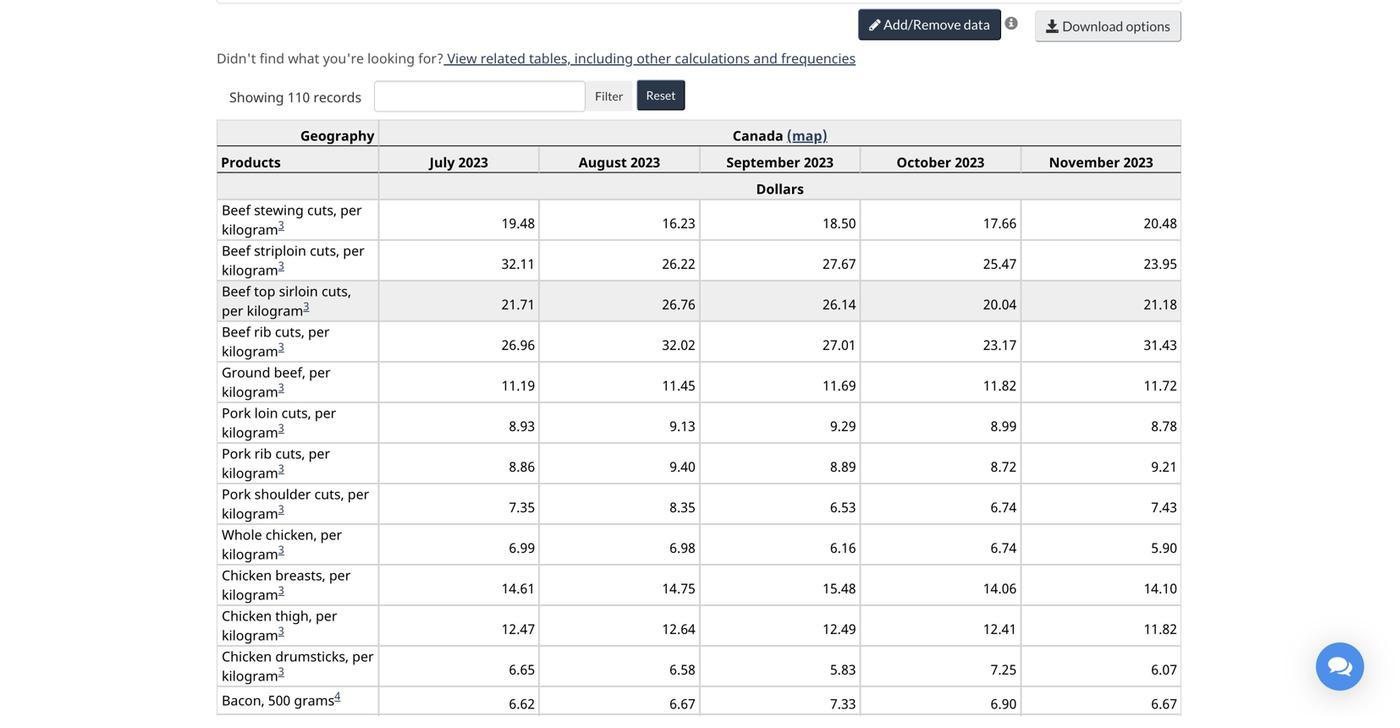 Task type: describe. For each thing, give the bounding box(es) containing it.
sirloin
[[279, 282, 318, 300]]

7.35
[[509, 498, 535, 517]]

filter
[[595, 89, 623, 103]]

august
[[579, 153, 627, 171]]

3 for chicken breasts, per kilogram
[[278, 583, 284, 598]]

save image
[[1046, 20, 1060, 33]]

20.04
[[983, 295, 1017, 313]]

32.02
[[662, 336, 696, 354]]

12.41
[[983, 620, 1017, 638]]

14.61
[[502, 580, 535, 598]]

ground
[[222, 363, 270, 382]]

kilogram inside pork rib cuts, per kilogram
[[222, 464, 278, 482]]

21.71
[[502, 295, 535, 313]]

other
[[637, 49, 671, 67]]

october 2023
[[897, 153, 985, 171]]

1 6.67 from the left
[[670, 695, 696, 713]]

reset
[[646, 88, 676, 103]]

5.83
[[830, 661, 856, 679]]

chicken thigh, per kilogram
[[222, 607, 337, 645]]

beef for beef stewing cuts, per kilogram
[[222, 201, 250, 219]]

july 2023
[[430, 153, 488, 171]]

3 link for beef top sirloin cuts, per kilogram
[[303, 299, 309, 314]]

2023 for august 2023
[[631, 153, 660, 171]]

9.40
[[670, 458, 696, 476]]

loin
[[254, 404, 278, 422]]

per inside the beef rib cuts, per kilogram
[[308, 323, 330, 341]]

didn't find what you're looking for? view related tables, including other calculations and frequencies
[[217, 49, 856, 67]]

per inside the whole chicken, per kilogram
[[320, 526, 342, 544]]

2023 for september 2023
[[804, 153, 834, 171]]

related
[[481, 49, 526, 67]]

pork loin cuts, per kilogram
[[222, 404, 336, 442]]

6.58
[[670, 661, 696, 679]]

kilogram inside the beef rib cuts, per kilogram
[[222, 342, 278, 360]]

7.43
[[1151, 498, 1177, 517]]

august 2023
[[579, 153, 660, 171]]

3 link for pork loin cuts, per kilogram
[[278, 421, 284, 436]]

top
[[254, 282, 275, 300]]

3 link for beef stewing cuts, per kilogram
[[278, 218, 284, 233]]

records
[[313, 88, 362, 106]]

11.72
[[1144, 377, 1177, 395]]

products
[[221, 153, 281, 171]]

kilogram inside chicken breasts, per kilogram
[[222, 586, 278, 604]]

dollars
[[756, 180, 804, 198]]

14.06
[[983, 580, 1017, 598]]

110
[[288, 88, 310, 106]]

7.33
[[830, 695, 856, 713]]

september
[[726, 153, 800, 171]]

chicken for chicken drumsticks, per kilogram
[[222, 648, 272, 666]]

4 link
[[335, 689, 341, 704]]

drumsticks,
[[275, 648, 349, 666]]

3 link for beef striploin cuts, per kilogram
[[278, 258, 284, 273]]

pork for pork rib cuts, per kilogram
[[222, 445, 251, 463]]

canada (map)
[[733, 127, 827, 145]]

12.47
[[502, 620, 535, 638]]

download options
[[1060, 18, 1171, 34]]

3 link for ground beef, per kilogram
[[278, 380, 284, 395]]

chicken for chicken thigh, per kilogram
[[222, 607, 272, 625]]

3 for chicken drumsticks, per kilogram
[[278, 664, 284, 680]]

beef,
[[274, 363, 306, 382]]

cuts, for pork shoulder cuts, per kilogram
[[314, 485, 344, 503]]

15.48
[[823, 580, 856, 598]]

whole chicken, per kilogram
[[222, 526, 342, 564]]

6.90
[[991, 695, 1017, 713]]

kilogram inside pork loin cuts, per kilogram
[[222, 423, 278, 442]]

chicken breasts, per kilogram
[[222, 567, 351, 604]]

500
[[268, 692, 290, 710]]

october
[[897, 153, 951, 171]]

shoulder
[[254, 485, 311, 503]]

kilogram inside the chicken drumsticks, per kilogram
[[222, 667, 278, 685]]

9.29
[[830, 417, 856, 435]]

ground beef, per kilogram
[[222, 363, 331, 401]]

grams
[[294, 692, 335, 710]]

geography
[[300, 127, 374, 145]]

add/remove data help image
[[1005, 16, 1018, 30]]

5.90
[[1151, 539, 1177, 557]]

2023 for july 2023
[[458, 153, 488, 171]]

4
[[335, 689, 341, 704]]

september 2023
[[726, 153, 834, 171]]

2 6.67 from the left
[[1151, 695, 1177, 713]]

per inside chicken thigh, per kilogram
[[316, 607, 337, 625]]

8.86
[[509, 458, 535, 476]]

beef for beef top sirloin cuts, per kilogram
[[222, 282, 250, 300]]

whole
[[222, 526, 262, 544]]

9.21
[[1151, 458, 1177, 476]]

beef for beef striploin cuts, per kilogram
[[222, 242, 250, 260]]

and
[[753, 49, 778, 67]]

data
[[964, 16, 990, 33]]

chicken drumsticks, per kilogram
[[222, 648, 374, 685]]

3 link for pork shoulder cuts, per kilogram
[[278, 502, 284, 517]]

filter button
[[586, 81, 633, 111]]

3 for pork shoulder cuts, per kilogram
[[278, 502, 284, 517]]

6.07
[[1151, 661, 1177, 679]]

bacon,
[[222, 692, 265, 710]]

11.19
[[502, 377, 535, 395]]

kilogram inside beef top sirloin cuts, per kilogram
[[247, 302, 303, 320]]

26.96
[[502, 336, 535, 354]]

17.66
[[983, 214, 1017, 232]]

pork for pork loin cuts, per kilogram
[[222, 404, 251, 422]]

add/remove data
[[881, 16, 990, 33]]

3 for pork loin cuts, per kilogram
[[278, 421, 284, 436]]

3 link for whole chicken, per kilogram
[[278, 543, 284, 558]]

3 for beef stewing cuts, per kilogram
[[278, 218, 284, 233]]

beef rib cuts, per kilogram
[[222, 323, 330, 360]]

3 link for beef rib cuts, per kilogram
[[278, 339, 284, 355]]

23.17
[[983, 336, 1017, 354]]

23.95
[[1144, 255, 1177, 273]]

striploin
[[254, 242, 306, 260]]

3 for whole chicken, per kilogram
[[278, 543, 284, 558]]

27.67
[[823, 255, 856, 273]]

pork shoulder cuts, per kilogram
[[222, 485, 369, 523]]

11.45
[[662, 377, 696, 395]]

per inside the ground beef, per kilogram
[[309, 363, 331, 382]]



Task type: vqa. For each thing, say whether or not it's contained in the screenshot.


Task type: locate. For each thing, give the bounding box(es) containing it.
3 link for pork rib cuts, per kilogram
[[278, 461, 284, 477]]

6.16
[[830, 539, 856, 557]]

0 horizontal spatial 11.82
[[983, 377, 1017, 395]]

calculations
[[675, 49, 750, 67]]

6.74 up 14.06
[[991, 539, 1017, 557]]

stewing
[[254, 201, 304, 219]]

cuts, right loin
[[282, 404, 311, 422]]

8.72
[[991, 458, 1017, 476]]

kilogram up "shoulder"
[[222, 464, 278, 482]]

20.48
[[1144, 214, 1177, 232]]

7.25
[[991, 661, 1017, 679]]

download options button
[[1035, 11, 1182, 42]]

31.43
[[1144, 336, 1177, 354]]

kilogram inside the whole chicken, per kilogram
[[222, 545, 278, 564]]

3 link up the chicken drumsticks, per kilogram on the left of page
[[278, 624, 284, 639]]

4 2023 from the left
[[955, 153, 985, 171]]

cuts, inside beef top sirloin cuts, per kilogram
[[322, 282, 351, 300]]

5 2023 from the left
[[1124, 153, 1153, 171]]

cuts, inside beef striploin cuts, per kilogram
[[310, 242, 339, 260]]

3 for pork rib cuts, per kilogram
[[278, 461, 284, 477]]

cuts, for pork rib cuts, per kilogram
[[275, 445, 305, 463]]

per down beef stewing cuts, per kilogram
[[343, 242, 365, 260]]

rib down pork loin cuts, per kilogram
[[254, 445, 272, 463]]

per inside pork loin cuts, per kilogram
[[315, 404, 336, 422]]

per inside beef top sirloin cuts, per kilogram
[[222, 302, 243, 320]]

6.74 for 6.16
[[991, 539, 1017, 557]]

9.13
[[670, 417, 696, 435]]

1 6.74 from the top
[[991, 498, 1017, 517]]

2 vertical spatial chicken
[[222, 648, 272, 666]]

3 link right loin
[[278, 421, 284, 436]]

beef
[[222, 201, 250, 219], [222, 242, 250, 260], [222, 282, 250, 300], [222, 323, 250, 341]]

for?
[[418, 49, 444, 67]]

2023 for november 2023
[[1124, 153, 1153, 171]]

kilogram down loin
[[222, 423, 278, 442]]

november 2023
[[1049, 153, 1153, 171]]

showing 110 records
[[229, 88, 362, 106]]

pork rib cuts, per kilogram
[[222, 445, 330, 482]]

beef inside beef striploin cuts, per kilogram
[[222, 242, 250, 260]]

0 vertical spatial 6.74
[[991, 498, 1017, 517]]

6.67 down the 6.07
[[1151, 695, 1177, 713]]

25.47
[[983, 255, 1017, 273]]

chicken down whole
[[222, 567, 272, 585]]

showing
[[229, 88, 284, 106]]

kilogram up bacon,
[[222, 667, 278, 685]]

3 chicken from the top
[[222, 648, 272, 666]]

3 link up pork loin cuts, per kilogram
[[278, 380, 284, 395]]

per down pork loin cuts, per kilogram
[[309, 445, 330, 463]]

what
[[288, 49, 319, 67]]

rib inside pork rib cuts, per kilogram
[[254, 445, 272, 463]]

8.78
[[1151, 417, 1177, 435]]

pencil image
[[869, 18, 881, 32]]

beef for beef rib cuts, per kilogram
[[222, 323, 250, 341]]

chicken for chicken breasts, per kilogram
[[222, 567, 272, 585]]

you're
[[323, 49, 364, 67]]

beef stewing cuts, per kilogram
[[222, 201, 362, 239]]

kilogram inside 'pork shoulder cuts, per kilogram'
[[222, 505, 278, 523]]

kilogram inside chicken thigh, per kilogram
[[222, 627, 278, 645]]

2023 right october
[[955, 153, 985, 171]]

1 vertical spatial chicken
[[222, 607, 272, 625]]

per right "shoulder"
[[348, 485, 369, 503]]

chicken left thigh, at the bottom left of page
[[222, 607, 272, 625]]

1 vertical spatial 11.82
[[1144, 620, 1177, 638]]

6.67 down 6.58
[[670, 695, 696, 713]]

didn't
[[217, 49, 256, 67]]

kilogram down ground
[[222, 383, 278, 401]]

3 for chicken thigh, per kilogram
[[278, 624, 284, 639]]

pork inside pork loin cuts, per kilogram
[[222, 404, 251, 422]]

3 up thigh, at the bottom left of page
[[278, 583, 284, 598]]

per inside chicken breasts, per kilogram
[[329, 567, 351, 585]]

1 chicken from the top
[[222, 567, 272, 585]]

kilogram up ground
[[222, 342, 278, 360]]

cuts, inside the beef rib cuts, per kilogram
[[275, 323, 305, 341]]

pork for pork shoulder cuts, per kilogram
[[222, 485, 251, 503]]

cuts, inside beef stewing cuts, per kilogram
[[307, 201, 337, 219]]

3 up "shoulder"
[[278, 461, 284, 477]]

beef left stewing
[[222, 201, 250, 219]]

per inside pork rib cuts, per kilogram
[[309, 445, 330, 463]]

3 link up striploin
[[278, 218, 284, 233]]

cuts, right "shoulder"
[[314, 485, 344, 503]]

bacon, 500 grams 4
[[222, 689, 341, 710]]

cuts, inside 'pork shoulder cuts, per kilogram'
[[314, 485, 344, 503]]

2 vertical spatial pork
[[222, 485, 251, 503]]

2023 for october 2023
[[955, 153, 985, 171]]

3 link up 'sirloin'
[[278, 258, 284, 273]]

3 link up the beef,
[[278, 339, 284, 355]]

per inside the chicken drumsticks, per kilogram
[[352, 648, 374, 666]]

2 6.74 from the top
[[991, 539, 1017, 557]]

pork up whole
[[222, 485, 251, 503]]

26.22
[[662, 255, 696, 273]]

8.99
[[991, 417, 1017, 435]]

2023 right july
[[458, 153, 488, 171]]

cuts, for beef stewing cuts, per kilogram
[[307, 201, 337, 219]]

2 chicken from the top
[[222, 607, 272, 625]]

11.82 down 14.10
[[1144, 620, 1177, 638]]

3 for beef top sirloin cuts, per kilogram
[[303, 299, 309, 314]]

8.35
[[670, 498, 696, 517]]

pork inside pork rib cuts, per kilogram
[[222, 445, 251, 463]]

pork
[[222, 404, 251, 422], [222, 445, 251, 463], [222, 485, 251, 503]]

rib inside the beef rib cuts, per kilogram
[[254, 323, 271, 341]]

32.11
[[502, 255, 535, 273]]

cuts, down pork loin cuts, per kilogram
[[275, 445, 305, 463]]

per up the beef rib cuts, per kilogram
[[222, 302, 243, 320]]

pork down pork loin cuts, per kilogram
[[222, 445, 251, 463]]

1 horizontal spatial 6.67
[[1151, 695, 1177, 713]]

per inside beef striploin cuts, per kilogram
[[343, 242, 365, 260]]

3 link up breasts,
[[278, 543, 284, 558]]

beef top sirloin cuts, per kilogram
[[222, 282, 351, 320]]

pork inside 'pork shoulder cuts, per kilogram'
[[222, 485, 251, 503]]

per right the beef,
[[309, 363, 331, 382]]

add/remove
[[884, 16, 961, 33]]

3 up chicken, on the left bottom of page
[[278, 502, 284, 517]]

3 beef from the top
[[222, 282, 250, 300]]

1 rib from the top
[[254, 323, 271, 341]]

beef up ground
[[222, 323, 250, 341]]

3 pork from the top
[[222, 485, 251, 503]]

1 horizontal spatial 11.82
[[1144, 620, 1177, 638]]

kilogram down the top
[[247, 302, 303, 320]]

including
[[574, 49, 633, 67]]

cuts, inside pork rib cuts, per kilogram
[[275, 445, 305, 463]]

per right thigh, at the bottom left of page
[[316, 607, 337, 625]]

0 vertical spatial chicken
[[222, 567, 272, 585]]

6.74 down 8.72
[[991, 498, 1017, 517]]

kilogram up the top
[[222, 261, 278, 279]]

1 2023 from the left
[[458, 153, 488, 171]]

1 vertical spatial pork
[[222, 445, 251, 463]]

1 pork from the top
[[222, 404, 251, 422]]

1 beef from the top
[[222, 201, 250, 219]]

6.98
[[670, 539, 696, 557]]

find
[[260, 49, 284, 67]]

kilogram inside the ground beef, per kilogram
[[222, 383, 278, 401]]

per down beef top sirloin cuts, per kilogram
[[308, 323, 330, 341]]

27.01
[[823, 336, 856, 354]]

frequencies
[[781, 49, 856, 67]]

3 2023 from the left
[[804, 153, 834, 171]]

cuts, right 'sirloin'
[[322, 282, 351, 300]]

download
[[1062, 18, 1123, 34]]

view related tables, including other calculations and frequencies button
[[444, 49, 856, 67]]

2 pork from the top
[[222, 445, 251, 463]]

per right chicken, on the left bottom of page
[[320, 526, 342, 544]]

add/remove data button
[[858, 9, 1001, 40]]

per inside 'pork shoulder cuts, per kilogram'
[[348, 485, 369, 503]]

3 link up thigh, at the bottom left of page
[[278, 583, 284, 598]]

kilogram up chicken thigh, per kilogram
[[222, 586, 278, 604]]

beef left striploin
[[222, 242, 250, 260]]

3 up striploin
[[278, 218, 284, 233]]

8.93
[[509, 417, 535, 435]]

6.67
[[670, 695, 696, 713], [1151, 695, 1177, 713]]

0 vertical spatial 11.82
[[983, 377, 1017, 395]]

2 2023 from the left
[[631, 153, 660, 171]]

chicken inside chicken breasts, per kilogram
[[222, 567, 272, 585]]

chicken,
[[266, 526, 317, 544]]

2023 down (map)
[[804, 153, 834, 171]]

kilogram up whole
[[222, 505, 278, 523]]

8.89
[[830, 458, 856, 476]]

3 up the beef,
[[278, 339, 284, 355]]

options
[[1126, 18, 1171, 34]]

3 link for chicken thigh, per kilogram
[[278, 624, 284, 639]]

11.82 down 23.17
[[983, 377, 1017, 395]]

6.74 for 6.53
[[991, 498, 1017, 517]]

1 vertical spatial rib
[[254, 445, 272, 463]]

(map) link
[[787, 127, 827, 145]]

2 rib from the top
[[254, 445, 272, 463]]

None text field
[[374, 81, 586, 112]]

3 link for chicken drumsticks, per kilogram
[[278, 664, 284, 680]]

beef inside beef stewing cuts, per kilogram
[[222, 201, 250, 219]]

beef inside the beef rib cuts, per kilogram
[[222, 323, 250, 341]]

3 link up chicken, on the left bottom of page
[[278, 502, 284, 517]]

6.74
[[991, 498, 1017, 517], [991, 539, 1017, 557]]

6.62
[[509, 695, 535, 713]]

cuts, for beef striploin cuts, per kilogram
[[310, 242, 339, 260]]

2 beef from the top
[[222, 242, 250, 260]]

kilogram down thigh, at the bottom left of page
[[222, 627, 278, 645]]

11.69
[[823, 377, 856, 395]]

beef striploin cuts, per kilogram
[[222, 242, 365, 279]]

0 vertical spatial rib
[[254, 323, 271, 341]]

kilogram inside beef stewing cuts, per kilogram
[[222, 220, 278, 239]]

per right breasts,
[[329, 567, 351, 585]]

rib down beef top sirloin cuts, per kilogram
[[254, 323, 271, 341]]

3 for beef striploin cuts, per kilogram
[[278, 258, 284, 273]]

cuts, down beef top sirloin cuts, per kilogram
[[275, 323, 305, 341]]

26.76
[[662, 295, 696, 313]]

view
[[447, 49, 477, 67]]

beef inside beef top sirloin cuts, per kilogram
[[222, 282, 250, 300]]

tables,
[[529, 49, 571, 67]]

cuts, right striploin
[[310, 242, 339, 260]]

per right stewing
[[340, 201, 362, 219]]

rib for beef
[[254, 323, 271, 341]]

3 for beef rib cuts, per kilogram
[[278, 339, 284, 355]]

cuts, for pork loin cuts, per kilogram
[[282, 404, 311, 422]]

breasts,
[[275, 567, 326, 585]]

3 up breasts,
[[278, 543, 284, 558]]

looking
[[367, 49, 415, 67]]

3 right the top
[[303, 299, 309, 314]]

3 link up "shoulder"
[[278, 461, 284, 477]]

3 up the chicken drumsticks, per kilogram on the left of page
[[278, 624, 284, 639]]

pork left loin
[[222, 404, 251, 422]]

3 up 'sirloin'
[[278, 258, 284, 273]]

canada
[[733, 127, 783, 145]]

6.53
[[830, 498, 856, 517]]

chicken up bacon,
[[222, 648, 272, 666]]

19.48
[[502, 214, 535, 232]]

4 beef from the top
[[222, 323, 250, 341]]

2023 right november
[[1124, 153, 1153, 171]]

2023 right august
[[631, 153, 660, 171]]

per right drumsticks,
[[352, 648, 374, 666]]

open live chat image
[[1316, 643, 1364, 691]]

kilogram inside beef striploin cuts, per kilogram
[[222, 261, 278, 279]]

3 for ground beef, per kilogram
[[278, 380, 284, 395]]

chicken inside chicken thigh, per kilogram
[[222, 607, 272, 625]]

16.23
[[662, 214, 696, 232]]

per inside beef stewing cuts, per kilogram
[[340, 201, 362, 219]]

3 up pork loin cuts, per kilogram
[[278, 380, 284, 395]]

per down the ground beef, per kilogram
[[315, 404, 336, 422]]

0 horizontal spatial 6.67
[[670, 695, 696, 713]]

rib
[[254, 323, 271, 341], [254, 445, 272, 463]]

rib for pork
[[254, 445, 272, 463]]

0 vertical spatial pork
[[222, 404, 251, 422]]

3 right loin
[[278, 421, 284, 436]]

cuts, inside pork loin cuts, per kilogram
[[282, 404, 311, 422]]

beef left the top
[[222, 282, 250, 300]]

1 vertical spatial 6.74
[[991, 539, 1017, 557]]

cuts, right stewing
[[307, 201, 337, 219]]

6.99
[[509, 539, 535, 557]]

3
[[278, 218, 284, 233], [278, 258, 284, 273], [303, 299, 309, 314], [278, 339, 284, 355], [278, 380, 284, 395], [278, 421, 284, 436], [278, 461, 284, 477], [278, 502, 284, 517], [278, 543, 284, 558], [278, 583, 284, 598], [278, 624, 284, 639], [278, 664, 284, 680]]

kilogram down stewing
[[222, 220, 278, 239]]

3 link up the bacon, 500 grams 4
[[278, 664, 284, 680]]

cuts, for beef rib cuts, per kilogram
[[275, 323, 305, 341]]

6.65
[[509, 661, 535, 679]]

26.14
[[823, 295, 856, 313]]

3 up the bacon, 500 grams 4
[[278, 664, 284, 680]]

3 link right the top
[[303, 299, 309, 314]]

chicken inside the chicken drumsticks, per kilogram
[[222, 648, 272, 666]]

12.49
[[823, 620, 856, 638]]

3 link for chicken breasts, per kilogram
[[278, 583, 284, 598]]

kilogram down whole
[[222, 545, 278, 564]]



